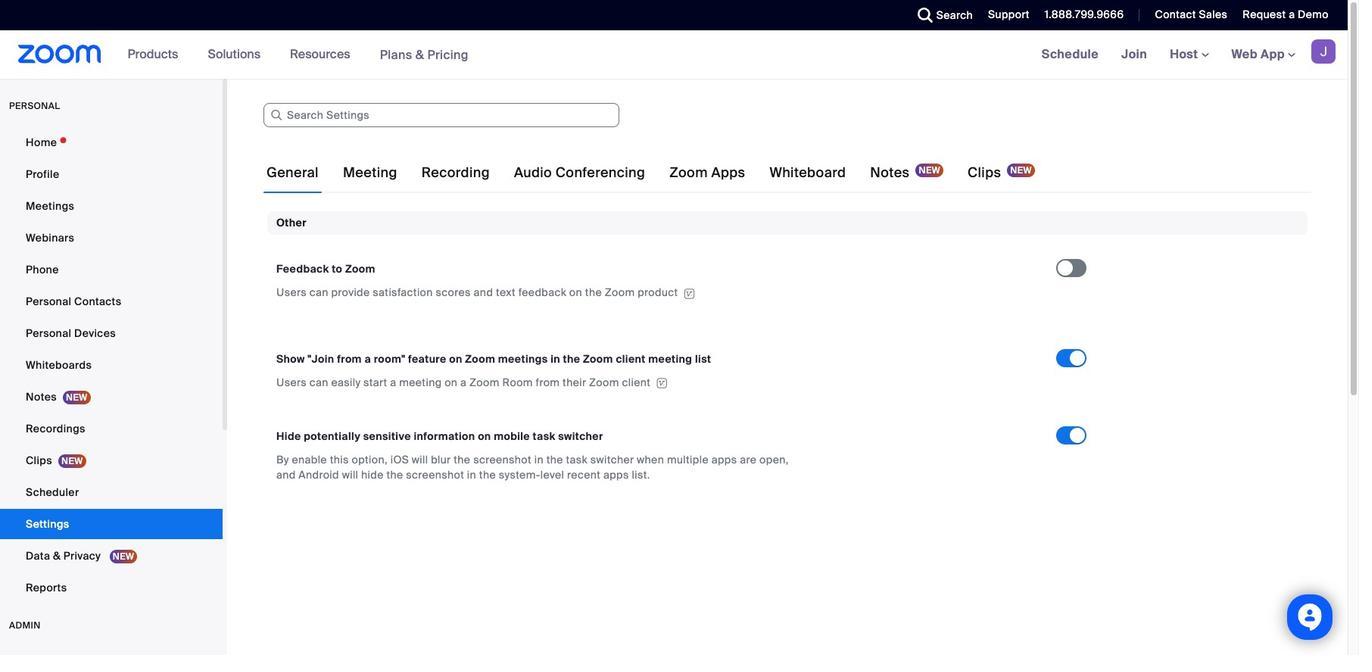 Task type: describe. For each thing, give the bounding box(es) containing it.
hide
[[361, 468, 384, 482]]

users can provide satisfaction scores and text feedback on the zoom product
[[276, 286, 678, 299]]

1.888.799.9666
[[1045, 8, 1124, 21]]

reports
[[26, 581, 67, 595]]

banner containing products
[[0, 30, 1348, 80]]

& for pricing
[[416, 47, 424, 62]]

sensitive
[[363, 429, 411, 443]]

other
[[276, 216, 307, 229]]

0 vertical spatial switcher
[[558, 429, 603, 443]]

contacts
[[74, 295, 122, 308]]

blur
[[431, 453, 451, 466]]

on inside 'users can provide satisfaction scores and text feedback on the zoom product' application
[[569, 286, 582, 299]]

can for easily
[[310, 375, 329, 389]]

clips link
[[0, 445, 223, 476]]

1 vertical spatial apps
[[604, 468, 629, 482]]

web app button
[[1232, 46, 1296, 62]]

client inside application
[[622, 375, 651, 389]]

clips inside tabs of my account settings page 'tab list'
[[968, 164, 1001, 182]]

meeting inside users can easily start a meeting on a zoom room from their zoom client application
[[399, 375, 442, 389]]

android
[[299, 468, 339, 482]]

admin
[[9, 620, 41, 632]]

personal
[[9, 100, 60, 112]]

whiteboards
[[26, 358, 92, 372]]

from inside users can easily start a meeting on a zoom room from their zoom client application
[[536, 375, 560, 389]]

sales
[[1199, 8, 1228, 21]]

web
[[1232, 46, 1258, 62]]

satisfaction
[[373, 286, 433, 299]]

ios
[[391, 453, 409, 466]]

app
[[1261, 46, 1285, 62]]

by enable this option, ios will blur the screenshot in the task switcher when multiple apps are open, and android will hide the screenshot in the system-level recent apps list.
[[276, 453, 789, 482]]

profile
[[26, 167, 59, 181]]

text
[[496, 286, 516, 299]]

audio conferencing
[[514, 164, 645, 182]]

notes inside tabs of my account settings page 'tab list'
[[870, 164, 910, 182]]

scores
[[436, 286, 471, 299]]

recent
[[567, 468, 601, 482]]

general
[[267, 164, 319, 182]]

feedback
[[519, 286, 567, 299]]

users can provide satisfaction scores and text feedback on the zoom product application
[[276, 285, 807, 300]]

zoom inside application
[[605, 286, 635, 299]]

zoom apps
[[670, 164, 746, 182]]

potentially
[[304, 429, 361, 443]]

notes link
[[0, 382, 223, 412]]

webinars link
[[0, 223, 223, 253]]

hide
[[276, 429, 301, 443]]

open,
[[760, 453, 789, 466]]

meetings link
[[0, 191, 223, 221]]

personal devices link
[[0, 318, 223, 348]]

search button
[[906, 0, 977, 30]]

join
[[1122, 46, 1147, 62]]

clips inside personal menu menu
[[26, 454, 52, 467]]

scheduler link
[[0, 477, 223, 507]]

feedback to zoom
[[276, 262, 375, 276]]

personal devices
[[26, 326, 116, 340]]

products button
[[128, 30, 185, 79]]

a left demo
[[1289, 8, 1295, 21]]

meetings
[[26, 199, 74, 213]]

list
[[695, 352, 712, 366]]

support
[[988, 8, 1030, 21]]

plans
[[380, 47, 412, 62]]

meeting
[[343, 164, 397, 182]]

0 vertical spatial will
[[412, 453, 428, 466]]

switcher inside by enable this option, ios will blur the screenshot in the task switcher when multiple apps are open, and android will hide the screenshot in the system-level recent apps list.
[[591, 453, 634, 466]]

demo
[[1298, 8, 1329, 21]]

devices
[[74, 326, 116, 340]]

0 horizontal spatial from
[[337, 352, 362, 366]]

show "join from a room" feature on zoom meetings in the zoom client meeting list
[[276, 352, 712, 366]]

solutions button
[[208, 30, 267, 79]]

whiteboards link
[[0, 350, 223, 380]]

request
[[1243, 8, 1286, 21]]

support version for show "join from a room" feature on zoom meetings in the zoom client meeting list image
[[654, 378, 670, 388]]

audio
[[514, 164, 552, 182]]

phone
[[26, 263, 59, 276]]

product
[[638, 286, 678, 299]]

profile picture image
[[1312, 39, 1336, 64]]

users for users can easily start a meeting on a zoom room from their zoom client
[[276, 375, 307, 389]]

list.
[[632, 468, 650, 482]]

& for privacy
[[53, 549, 61, 563]]

personal for personal devices
[[26, 326, 71, 340]]

phone link
[[0, 254, 223, 285]]

provide
[[331, 286, 370, 299]]

the left system-
[[479, 468, 496, 482]]

level
[[541, 468, 564, 482]]

request a demo
[[1243, 8, 1329, 21]]

"join
[[308, 352, 334, 366]]

system-
[[499, 468, 541, 482]]

profile link
[[0, 159, 223, 189]]

personal contacts
[[26, 295, 122, 308]]

resources
[[290, 46, 350, 62]]

1 horizontal spatial meeting
[[649, 352, 692, 366]]

settings
[[26, 517, 69, 531]]

zoom inside tabs of my account settings page 'tab list'
[[670, 164, 708, 182]]

whiteboard
[[770, 164, 846, 182]]

are
[[740, 453, 757, 466]]

schedule link
[[1030, 30, 1110, 79]]

and inside by enable this option, ios will blur the screenshot in the task switcher when multiple apps are open, and android will hide the screenshot in the system-level recent apps list.
[[276, 468, 296, 482]]

host
[[1170, 46, 1202, 62]]

feature
[[408, 352, 447, 366]]

join link
[[1110, 30, 1159, 79]]

zoom right their
[[589, 375, 619, 389]]



Task type: locate. For each thing, give the bounding box(es) containing it.
notes inside personal menu menu
[[26, 390, 57, 404]]

2 users from the top
[[276, 375, 307, 389]]

and down by on the left of page
[[276, 468, 296, 482]]

can down feedback to zoom
[[310, 286, 329, 299]]

will right 'ios'
[[412, 453, 428, 466]]

from up the easily
[[337, 352, 362, 366]]

option,
[[352, 453, 388, 466]]

data & privacy link
[[0, 541, 223, 571]]

1 horizontal spatial in
[[534, 453, 544, 466]]

data
[[26, 549, 50, 563]]

0 vertical spatial and
[[474, 286, 493, 299]]

task up recent
[[566, 453, 588, 466]]

switcher
[[558, 429, 603, 443], [591, 453, 634, 466]]

apps
[[712, 453, 737, 466], [604, 468, 629, 482]]

2 personal from the top
[[26, 326, 71, 340]]

0 vertical spatial meeting
[[649, 352, 692, 366]]

product information navigation
[[116, 30, 480, 80]]

in for meetings
[[551, 352, 560, 366]]

users can easily start a meeting on a zoom room from their zoom client application
[[276, 375, 807, 390]]

1 horizontal spatial will
[[412, 453, 428, 466]]

by
[[276, 453, 289, 466]]

recording
[[422, 164, 490, 182]]

home
[[26, 136, 57, 149]]

1 vertical spatial client
[[622, 375, 651, 389]]

screenshot down blur
[[406, 468, 464, 482]]

personal
[[26, 295, 71, 308], [26, 326, 71, 340]]

users inside application
[[276, 286, 307, 299]]

recordings
[[26, 422, 85, 435]]

1 vertical spatial notes
[[26, 390, 57, 404]]

mobile
[[494, 429, 530, 443]]

0 vertical spatial &
[[416, 47, 424, 62]]

data & privacy
[[26, 549, 104, 563]]

1 vertical spatial from
[[536, 375, 560, 389]]

meetings navigation
[[1030, 30, 1348, 80]]

search
[[937, 8, 973, 22]]

task right mobile
[[533, 429, 556, 443]]

from left their
[[536, 375, 560, 389]]

scheduler
[[26, 485, 79, 499]]

webinars
[[26, 231, 74, 245]]

resources button
[[290, 30, 357, 79]]

0 vertical spatial task
[[533, 429, 556, 443]]

1 horizontal spatial notes
[[870, 164, 910, 182]]

1 horizontal spatial screenshot
[[473, 453, 532, 466]]

personal for personal contacts
[[26, 295, 71, 308]]

& inside product information navigation
[[416, 47, 424, 62]]

client down product
[[616, 352, 646, 366]]

other element
[[267, 211, 1308, 500]]

zoom left product
[[605, 286, 635, 299]]

schedule
[[1042, 46, 1099, 62]]

2 horizontal spatial in
[[551, 352, 560, 366]]

the right blur
[[454, 453, 471, 466]]

start
[[364, 375, 387, 389]]

contact sales link
[[1144, 0, 1232, 30], [1155, 8, 1228, 21]]

can down "join
[[310, 375, 329, 389]]

1 horizontal spatial task
[[566, 453, 588, 466]]

products
[[128, 46, 178, 62]]

will down this
[[342, 468, 358, 482]]

1 personal from the top
[[26, 295, 71, 308]]

&
[[416, 47, 424, 62], [53, 549, 61, 563]]

1 vertical spatial clips
[[26, 454, 52, 467]]

the up level
[[547, 453, 563, 466]]

apps left are
[[712, 453, 737, 466]]

1 vertical spatial will
[[342, 468, 358, 482]]

client
[[616, 352, 646, 366], [622, 375, 651, 389]]

web app
[[1232, 46, 1285, 62]]

the inside application
[[585, 286, 602, 299]]

banner
[[0, 30, 1348, 80]]

task inside by enable this option, ios will blur the screenshot in the task switcher when multiple apps are open, and android will hide the screenshot in the system-level recent apps list.
[[566, 453, 588, 466]]

can inside application
[[310, 286, 329, 299]]

zoom up users can easily start a meeting on a zoom room from their zoom client
[[465, 352, 495, 366]]

their
[[563, 375, 586, 389]]

a down the show "join from a room" feature on zoom meetings in the zoom client meeting list
[[461, 375, 467, 389]]

recordings link
[[0, 414, 223, 444]]

meetings
[[498, 352, 548, 366]]

room
[[503, 375, 533, 389]]

personal contacts link
[[0, 286, 223, 317]]

information
[[414, 429, 475, 443]]

0 horizontal spatial task
[[533, 429, 556, 443]]

zoom down the show "join from a room" feature on zoom meetings in the zoom client meeting list
[[470, 375, 500, 389]]

feedback
[[276, 262, 329, 276]]

settings link
[[0, 509, 223, 539]]

support link
[[977, 0, 1034, 30], [988, 8, 1030, 21]]

0 horizontal spatial &
[[53, 549, 61, 563]]

1 users from the top
[[276, 286, 307, 299]]

users down show
[[276, 375, 307, 389]]

the up their
[[563, 352, 580, 366]]

apps
[[711, 164, 746, 182]]

1 vertical spatial in
[[534, 453, 544, 466]]

hide potentially sensitive information on mobile task switcher
[[276, 429, 603, 443]]

personal inside personal contacts link
[[26, 295, 71, 308]]

0 vertical spatial notes
[[870, 164, 910, 182]]

0 horizontal spatial screenshot
[[406, 468, 464, 482]]

clips
[[968, 164, 1001, 182], [26, 454, 52, 467]]

this
[[330, 453, 349, 466]]

& inside personal menu menu
[[53, 549, 61, 563]]

& right data
[[53, 549, 61, 563]]

pricing
[[428, 47, 469, 62]]

1 vertical spatial &
[[53, 549, 61, 563]]

task
[[533, 429, 556, 443], [566, 453, 588, 466]]

on left mobile
[[478, 429, 491, 443]]

can for provide
[[310, 286, 329, 299]]

reports link
[[0, 573, 223, 603]]

0 horizontal spatial notes
[[26, 390, 57, 404]]

1 vertical spatial meeting
[[399, 375, 442, 389]]

1 vertical spatial users
[[276, 375, 307, 389]]

apps left list.
[[604, 468, 629, 482]]

1 vertical spatial task
[[566, 453, 588, 466]]

room"
[[374, 352, 405, 366]]

1 can from the top
[[310, 286, 329, 299]]

the right the feedback
[[585, 286, 602, 299]]

screenshot up system-
[[473, 453, 532, 466]]

support version for feedback to zoom image
[[682, 288, 697, 299]]

personal down the phone
[[26, 295, 71, 308]]

0 vertical spatial screenshot
[[473, 453, 532, 466]]

1 vertical spatial and
[[276, 468, 296, 482]]

1 horizontal spatial from
[[536, 375, 560, 389]]

personal menu menu
[[0, 127, 223, 604]]

0 horizontal spatial meeting
[[399, 375, 442, 389]]

users down the feedback
[[276, 286, 307, 299]]

1 vertical spatial screenshot
[[406, 468, 464, 482]]

0 vertical spatial from
[[337, 352, 362, 366]]

the
[[585, 286, 602, 299], [563, 352, 580, 366], [454, 453, 471, 466], [547, 453, 563, 466], [387, 468, 403, 482], [479, 468, 496, 482]]

0 horizontal spatial and
[[276, 468, 296, 482]]

personal inside personal devices link
[[26, 326, 71, 340]]

users for users can provide satisfaction scores and text feedback on the zoom product
[[276, 286, 307, 299]]

1 vertical spatial switcher
[[591, 453, 634, 466]]

Search Settings text field
[[264, 103, 620, 127]]

zoom logo image
[[18, 45, 101, 64]]

show
[[276, 352, 305, 366]]

0 horizontal spatial apps
[[604, 468, 629, 482]]

the down 'ios'
[[387, 468, 403, 482]]

0 vertical spatial clips
[[968, 164, 1001, 182]]

a left room"
[[365, 352, 371, 366]]

meeting
[[649, 352, 692, 366], [399, 375, 442, 389]]

in up users can easily start a meeting on a zoom room from their zoom client application
[[551, 352, 560, 366]]

0 vertical spatial client
[[616, 352, 646, 366]]

users inside application
[[276, 375, 307, 389]]

a right start
[[390, 375, 396, 389]]

2 can from the top
[[310, 375, 329, 389]]

and inside application
[[474, 286, 493, 299]]

in for screenshot
[[534, 453, 544, 466]]

1.888.799.9666 button
[[1034, 0, 1128, 30], [1045, 8, 1124, 21]]

on down feature
[[445, 375, 458, 389]]

on inside users can easily start a meeting on a zoom room from their zoom client application
[[445, 375, 458, 389]]

1 vertical spatial can
[[310, 375, 329, 389]]

plans & pricing
[[380, 47, 469, 62]]

on up users can easily start a meeting on a zoom room from their zoom client
[[449, 352, 463, 366]]

0 vertical spatial can
[[310, 286, 329, 299]]

1 horizontal spatial and
[[474, 286, 493, 299]]

enable
[[292, 453, 327, 466]]

0 vertical spatial in
[[551, 352, 560, 366]]

0 vertical spatial users
[[276, 286, 307, 299]]

0 horizontal spatial will
[[342, 468, 358, 482]]

and left text
[[474, 286, 493, 299]]

zoom right to
[[345, 262, 375, 276]]

privacy
[[63, 549, 101, 563]]

2 vertical spatial in
[[467, 468, 476, 482]]

from
[[337, 352, 362, 366], [536, 375, 560, 389]]

meeting down feature
[[399, 375, 442, 389]]

users can easily start a meeting on a zoom room from their zoom client
[[276, 375, 651, 389]]

personal up whiteboards
[[26, 326, 71, 340]]

1 horizontal spatial clips
[[968, 164, 1001, 182]]

1 vertical spatial personal
[[26, 326, 71, 340]]

0 vertical spatial personal
[[26, 295, 71, 308]]

on
[[569, 286, 582, 299], [449, 352, 463, 366], [445, 375, 458, 389], [478, 429, 491, 443]]

0 vertical spatial apps
[[712, 453, 737, 466]]

plans & pricing link
[[380, 47, 469, 62], [380, 47, 469, 62]]

can inside application
[[310, 375, 329, 389]]

meeting up support version for show "join from a room" feature on zoom meetings in the zoom client meeting list icon
[[649, 352, 692, 366]]

easily
[[331, 375, 361, 389]]

zoom left apps
[[670, 164, 708, 182]]

0 horizontal spatial clips
[[26, 454, 52, 467]]

in up level
[[534, 453, 544, 466]]

client left support version for show "join from a room" feature on zoom meetings in the zoom client meeting list icon
[[622, 375, 651, 389]]

host button
[[1170, 46, 1209, 62]]

1 horizontal spatial apps
[[712, 453, 737, 466]]

conferencing
[[556, 164, 645, 182]]

zoom up their
[[583, 352, 613, 366]]

tabs of my account settings page tab list
[[264, 151, 1038, 194]]

0 horizontal spatial in
[[467, 468, 476, 482]]

on right the feedback
[[569, 286, 582, 299]]

1 horizontal spatial &
[[416, 47, 424, 62]]

& right plans
[[416, 47, 424, 62]]

when
[[637, 453, 664, 466]]

in down information
[[467, 468, 476, 482]]



Task type: vqa. For each thing, say whether or not it's contained in the screenshot.
Likert Scale
no



